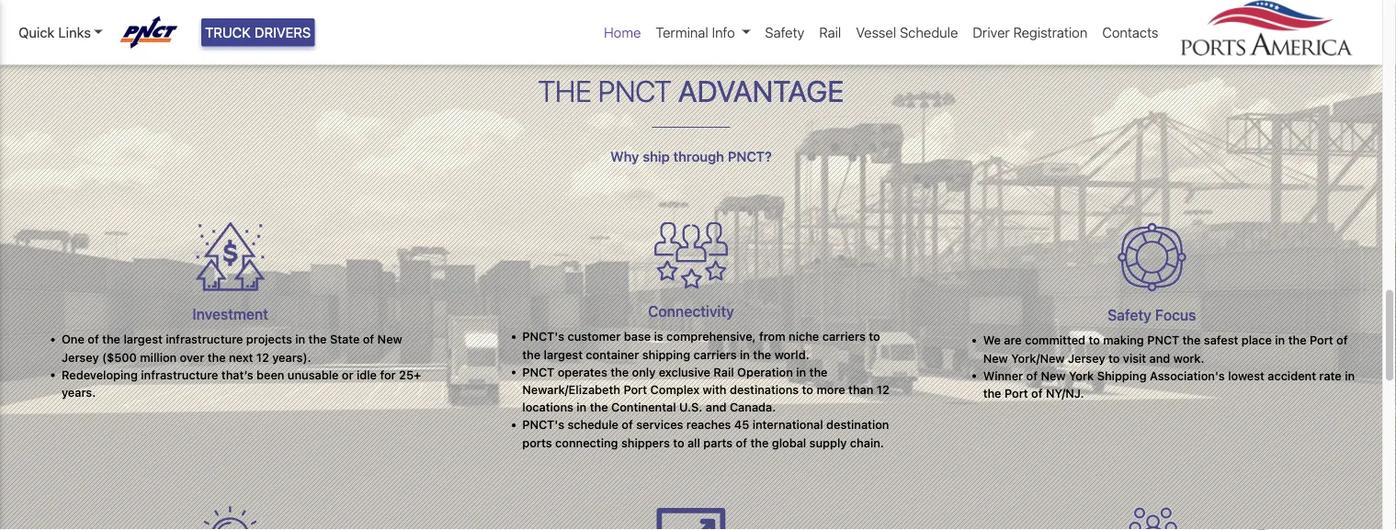 Task type: describe. For each thing, give the bounding box(es) containing it.
links
[[58, 24, 91, 40]]

supply
[[810, 436, 847, 450]]

home
[[604, 24, 641, 40]]

1 vertical spatial new
[[984, 351, 1009, 365]]

to left making at the right
[[1089, 334, 1101, 347]]

all
[[688, 436, 701, 450]]

to left the more
[[803, 383, 814, 397]]

quick links link
[[18, 22, 103, 43]]

investment image
[[195, 222, 266, 292]]

with
[[703, 383, 727, 397]]

years.
[[62, 386, 96, 399]]

sustainability & innovation image
[[204, 507, 257, 531]]

think bigger image
[[655, 507, 728, 531]]

($500
[[102, 350, 137, 364]]

winner
[[984, 369, 1024, 383]]

we are committed to making pnct the safest place in the port of new york/new jersey to visit and work. winner of new york shipping association's lowest accident rate in the port of ny/nj.
[[984, 334, 1356, 400]]

idle
[[357, 368, 377, 382]]

chain.
[[851, 436, 885, 450]]

ports
[[523, 436, 552, 450]]

info
[[712, 24, 736, 40]]

world.
[[775, 348, 810, 361]]

one of the largest infrastructure projects in the state of new jersey ($500 million over the next 12 years). redeveloping infrastructure that's been unusable or idle for 25+ years.
[[62, 333, 421, 399]]

truck
[[205, 24, 251, 40]]

the left global
[[751, 436, 769, 450]]

york/new
[[1012, 351, 1066, 365]]

new inside the one of the largest infrastructure projects in the state of new jersey ($500 million over the next 12 years). redeveloping infrastructure that's been unusable or idle for 25+ years.
[[378, 333, 403, 346]]

terminal info link
[[649, 15, 758, 50]]

parts
[[704, 436, 733, 450]]

or
[[342, 368, 354, 382]]

1 horizontal spatial carriers
[[823, 330, 866, 344]]

safest
[[1205, 334, 1239, 347]]

the down container
[[611, 365, 629, 379]]

in right rate on the right of page
[[1346, 369, 1356, 383]]

newark/elizabeth
[[523, 383, 621, 397]]

to up than
[[869, 330, 881, 344]]

shippers
[[622, 436, 670, 450]]

advantage
[[678, 73, 845, 108]]

lowest
[[1229, 369, 1265, 383]]

vessel schedule
[[856, 24, 959, 40]]

the down the winner
[[984, 387, 1002, 400]]

safety for safety focus
[[1108, 307, 1152, 324]]

of down 45
[[736, 436, 748, 450]]

why ship through pnct?
[[611, 149, 772, 165]]

the left state at the bottom
[[309, 333, 327, 346]]

largest inside the one of the largest infrastructure projects in the state of new jersey ($500 million over the next 12 years). redeveloping infrastructure that's been unusable or idle for 25+ years.
[[124, 333, 163, 346]]

is
[[654, 330, 664, 344]]

of down continental
[[622, 418, 633, 432]]

rail inside "link"
[[820, 24, 842, 40]]

work.
[[1174, 351, 1205, 365]]

next
[[229, 350, 253, 364]]

more
[[817, 383, 846, 397]]

1 horizontal spatial port
[[1005, 387, 1029, 400]]

why
[[611, 149, 640, 165]]

driver registration link
[[966, 15, 1096, 50]]

over
[[180, 350, 204, 364]]

connecting
[[556, 436, 618, 450]]

shipping
[[643, 348, 691, 361]]

of down york/new
[[1027, 369, 1038, 383]]

contacts link
[[1096, 15, 1167, 50]]

shipping
[[1098, 369, 1147, 383]]

reaches
[[687, 418, 732, 432]]

operates
[[558, 365, 608, 379]]

vessel
[[856, 24, 897, 40]]

services
[[637, 418, 684, 432]]

focus
[[1156, 307, 1197, 324]]

in inside the one of the largest infrastructure projects in the state of new jersey ($500 million over the next 12 years). redeveloping infrastructure that's been unusable or idle for 25+ years.
[[295, 333, 306, 346]]

destinations
[[730, 383, 799, 397]]

schedule
[[900, 24, 959, 40]]

jersey inside we are committed to making pnct the safest place in the port of new york/new jersey to visit and work. winner of new york shipping association's lowest accident rate in the port of ny/nj.
[[1069, 351, 1106, 365]]

the up the operation
[[754, 348, 772, 361]]

visit
[[1124, 351, 1147, 365]]

we
[[984, 334, 1001, 347]]

in down newark/elizabeth
[[577, 401, 587, 414]]

container
[[586, 348, 639, 361]]

continental
[[612, 401, 676, 414]]

in down world.
[[797, 365, 807, 379]]

accident
[[1268, 369, 1317, 383]]

complex
[[651, 383, 700, 397]]

rail inside pnct's customer base is comprehensive, from niche carriers to the largest container shipping carriers in the world. pnct operates the only exclusive rail operation in the newark/elizabeth port complex with destinations to more than 12 locations in the continental u.s. and canada. pnct's schedule of services reaches 45 international destination ports connecting shippers to all parts of the global supply chain.
[[714, 365, 735, 379]]

global
[[772, 436, 807, 450]]

in up the operation
[[740, 348, 750, 361]]

comprehensive,
[[667, 330, 756, 344]]

pnct's customer base is comprehensive, from niche carriers to the largest container shipping carriers in the world. pnct operates the only exclusive rail operation in the newark/elizabeth port complex with destinations to more than 12 locations in the continental u.s. and canada. pnct's schedule of services reaches 45 international destination ports connecting shippers to all parts of the global supply chain.
[[523, 330, 890, 450]]

2 horizontal spatial port
[[1310, 334, 1334, 347]]

international
[[753, 418, 824, 432]]

to left all
[[673, 436, 685, 450]]

2 pnct's from the top
[[523, 418, 565, 432]]

terminal info
[[656, 24, 736, 40]]

ship
[[643, 149, 670, 165]]

operation
[[738, 365, 794, 379]]

pnct?
[[728, 149, 772, 165]]

pnct inside we are committed to making pnct the safest place in the port of new york/new jersey to visit and work. winner of new york shipping association's lowest accident rate in the port of ny/nj.
[[1148, 334, 1180, 347]]

of up rate on the right of page
[[1337, 334, 1349, 347]]

safety focus
[[1108, 307, 1197, 324]]

pnct inside pnct's customer base is comprehensive, from niche carriers to the largest container shipping carriers in the world. pnct operates the only exclusive rail operation in the newark/elizabeth port complex with destinations to more than 12 locations in the continental u.s. and canada. pnct's schedule of services reaches 45 international destination ports connecting shippers to all parts of the global supply chain.
[[523, 365, 555, 379]]

the up schedule
[[590, 401, 608, 414]]

home link
[[597, 15, 649, 50]]



Task type: locate. For each thing, give the bounding box(es) containing it.
new up the ny/nj. at the bottom of page
[[1041, 369, 1066, 383]]

the up the more
[[810, 365, 828, 379]]

0 horizontal spatial and
[[706, 401, 727, 414]]

only
[[632, 365, 656, 379]]

0 vertical spatial pnct
[[599, 73, 672, 108]]

1 vertical spatial largest
[[544, 348, 583, 361]]

jersey up york
[[1069, 351, 1106, 365]]

canada.
[[730, 401, 776, 414]]

the up newark/elizabeth
[[523, 348, 541, 361]]

0 horizontal spatial new
[[378, 333, 403, 346]]

0 horizontal spatial safety
[[766, 24, 805, 40]]

the left next
[[208, 350, 226, 364]]

pnct up locations
[[523, 365, 555, 379]]

projects
[[246, 333, 292, 346]]

ny/nj.
[[1047, 387, 1085, 400]]

1 vertical spatial and
[[706, 401, 727, 414]]

0 horizontal spatial rail
[[714, 365, 735, 379]]

port down the winner
[[1005, 387, 1029, 400]]

in right place
[[1276, 334, 1286, 347]]

making
[[1104, 334, 1145, 347]]

45
[[735, 418, 750, 432]]

million
[[140, 350, 177, 364]]

port up rate on the right of page
[[1310, 334, 1334, 347]]

0 horizontal spatial jersey
[[62, 350, 99, 364]]

from
[[760, 330, 786, 344]]

12 inside the one of the largest infrastructure projects in the state of new jersey ($500 million over the next 12 years). redeveloping infrastructure that's been unusable or idle for 25+ years.
[[256, 350, 269, 364]]

base
[[624, 330, 651, 344]]

new down the we
[[984, 351, 1009, 365]]

safety
[[766, 24, 805, 40], [1108, 307, 1152, 324]]

the up accident
[[1289, 334, 1307, 347]]

contacts
[[1103, 24, 1159, 40]]

pnct down home link at the top of the page
[[599, 73, 672, 108]]

largest up operates
[[544, 348, 583, 361]]

2 vertical spatial pnct
[[523, 365, 555, 379]]

driver
[[973, 24, 1010, 40]]

to up shipping
[[1109, 351, 1121, 365]]

in up years).
[[295, 333, 306, 346]]

0 vertical spatial pnct's
[[523, 330, 565, 344]]

jersey down one
[[62, 350, 99, 364]]

pnct's down locations
[[523, 418, 565, 432]]

u.s.
[[680, 401, 703, 414]]

1 horizontal spatial new
[[984, 351, 1009, 365]]

schedule
[[568, 418, 619, 432]]

and inside pnct's customer base is comprehensive, from niche carriers to the largest container shipping carriers in the world. pnct operates the only exclusive rail operation in the newark/elizabeth port complex with destinations to more than 12 locations in the continental u.s. and canada. pnct's schedule of services reaches 45 international destination ports connecting shippers to all parts of the global supply chain.
[[706, 401, 727, 414]]

12 down projects
[[256, 350, 269, 364]]

port inside pnct's customer base is comprehensive, from niche carriers to the largest container shipping carriers in the world. pnct operates the only exclusive rail operation in the newark/elizabeth port complex with destinations to more than 12 locations in the continental u.s. and canada. pnct's schedule of services reaches 45 international destination ports connecting shippers to all parts of the global supply chain.
[[624, 383, 648, 397]]

connectivity
[[648, 303, 735, 321]]

0 vertical spatial new
[[378, 333, 403, 346]]

0 vertical spatial safety
[[766, 24, 805, 40]]

0 vertical spatial carriers
[[823, 330, 866, 344]]

team image
[[1117, 507, 1188, 531]]

1 horizontal spatial jersey
[[1069, 351, 1106, 365]]

safety for safety
[[766, 24, 805, 40]]

the up work.
[[1183, 334, 1201, 347]]

rail
[[820, 24, 842, 40], [714, 365, 735, 379]]

rate
[[1320, 369, 1342, 383]]

0 vertical spatial rail
[[820, 24, 842, 40]]

safety focus image
[[1117, 222, 1188, 293]]

0 vertical spatial 12
[[256, 350, 269, 364]]

1 vertical spatial safety
[[1108, 307, 1152, 324]]

0 horizontal spatial port
[[624, 383, 648, 397]]

0 horizontal spatial carriers
[[694, 348, 737, 361]]

destination
[[827, 418, 890, 432]]

2 vertical spatial new
[[1041, 369, 1066, 383]]

connectivity image
[[654, 222, 729, 289]]

0 horizontal spatial 12
[[256, 350, 269, 364]]

jersey inside the one of the largest infrastructure projects in the state of new jersey ($500 million over the next 12 years). redeveloping infrastructure that's been unusable or idle for 25+ years.
[[62, 350, 99, 364]]

2 horizontal spatial pnct
[[1148, 334, 1180, 347]]

through
[[674, 149, 725, 165]]

1 vertical spatial pnct
[[1148, 334, 1180, 347]]

truck drivers
[[205, 24, 311, 40]]

the
[[538, 73, 592, 108]]

1 vertical spatial 12
[[877, 383, 890, 397]]

carriers down comprehensive,
[[694, 348, 737, 361]]

and right visit
[[1150, 351, 1171, 365]]

driver registration
[[973, 24, 1088, 40]]

unusable
[[288, 368, 339, 382]]

port up continental
[[624, 383, 648, 397]]

the pnct advantage
[[538, 73, 845, 108]]

association's
[[1150, 369, 1226, 383]]

that's
[[222, 368, 254, 382]]

new
[[378, 333, 403, 346], [984, 351, 1009, 365], [1041, 369, 1066, 383]]

years).
[[272, 350, 311, 364]]

of left the ny/nj. at the bottom of page
[[1032, 387, 1043, 400]]

0 horizontal spatial largest
[[124, 333, 163, 346]]

new up for in the left of the page
[[378, 333, 403, 346]]

infrastructure
[[166, 333, 243, 346], [141, 368, 218, 382]]

largest inside pnct's customer base is comprehensive, from niche carriers to the largest container shipping carriers in the world. pnct operates the only exclusive rail operation in the newark/elizabeth port complex with destinations to more than 12 locations in the continental u.s. and canada. pnct's schedule of services reaches 45 international destination ports connecting shippers to all parts of the global supply chain.
[[544, 348, 583, 361]]

place
[[1242, 334, 1273, 347]]

pnct's left customer
[[523, 330, 565, 344]]

drivers
[[255, 24, 311, 40]]

registration
[[1014, 24, 1088, 40]]

1 vertical spatial rail
[[714, 365, 735, 379]]

the
[[102, 333, 121, 346], [309, 333, 327, 346], [1183, 334, 1201, 347], [1289, 334, 1307, 347], [523, 348, 541, 361], [754, 348, 772, 361], [208, 350, 226, 364], [611, 365, 629, 379], [810, 365, 828, 379], [984, 387, 1002, 400], [590, 401, 608, 414], [751, 436, 769, 450]]

12 inside pnct's customer base is comprehensive, from niche carriers to the largest container shipping carriers in the world. pnct operates the only exclusive rail operation in the newark/elizabeth port complex with destinations to more than 12 locations in the continental u.s. and canada. pnct's schedule of services reaches 45 international destination ports connecting shippers to all parts of the global supply chain.
[[877, 383, 890, 397]]

than
[[849, 383, 874, 397]]

1 horizontal spatial rail
[[820, 24, 842, 40]]

rail right safety link
[[820, 24, 842, 40]]

and inside we are committed to making pnct the safest place in the port of new york/new jersey to visit and work. winner of new york shipping association's lowest accident rate in the port of ny/nj.
[[1150, 351, 1171, 365]]

state
[[330, 333, 360, 346]]

0 horizontal spatial pnct
[[523, 365, 555, 379]]

jersey
[[62, 350, 99, 364], [1069, 351, 1106, 365]]

customer
[[568, 330, 621, 344]]

0 vertical spatial largest
[[124, 333, 163, 346]]

1 pnct's from the top
[[523, 330, 565, 344]]

1 horizontal spatial and
[[1150, 351, 1171, 365]]

pnct down safety focus
[[1148, 334, 1180, 347]]

1 horizontal spatial largest
[[544, 348, 583, 361]]

safety link
[[758, 15, 812, 50]]

largest
[[124, 333, 163, 346], [544, 348, 583, 361]]

1 vertical spatial carriers
[[694, 348, 737, 361]]

12 right than
[[877, 383, 890, 397]]

carriers right niche
[[823, 330, 866, 344]]

of
[[88, 333, 99, 346], [363, 333, 374, 346], [1337, 334, 1349, 347], [1027, 369, 1038, 383], [1032, 387, 1043, 400], [622, 418, 633, 432], [736, 436, 748, 450]]

largest up million
[[124, 333, 163, 346]]

york
[[1070, 369, 1095, 383]]

infrastructure down over
[[141, 368, 218, 382]]

safety left rail "link"
[[766, 24, 805, 40]]

25+
[[399, 368, 421, 382]]

terminal
[[656, 24, 709, 40]]

are
[[1005, 334, 1022, 347]]

rail link
[[812, 15, 849, 50]]

0 vertical spatial and
[[1150, 351, 1171, 365]]

1 horizontal spatial safety
[[1108, 307, 1152, 324]]

1 vertical spatial infrastructure
[[141, 368, 218, 382]]

investment
[[193, 306, 269, 323]]

pnct's
[[523, 330, 565, 344], [523, 418, 565, 432]]

redeveloping
[[62, 368, 138, 382]]

of right one
[[88, 333, 99, 346]]

2 horizontal spatial new
[[1041, 369, 1066, 383]]

and down the "with"
[[706, 401, 727, 414]]

of right state at the bottom
[[363, 333, 374, 346]]

locations
[[523, 401, 574, 414]]

rail up the "with"
[[714, 365, 735, 379]]

vessel schedule link
[[849, 15, 966, 50]]

1 horizontal spatial 12
[[877, 383, 890, 397]]

1 vertical spatial pnct's
[[523, 418, 565, 432]]

committed
[[1026, 334, 1086, 347]]

quick links
[[18, 24, 91, 40]]

exclusive
[[659, 365, 711, 379]]

infrastructure up over
[[166, 333, 243, 346]]

quick
[[18, 24, 55, 40]]

the up ($500
[[102, 333, 121, 346]]

niche
[[789, 330, 820, 344]]

to
[[869, 330, 881, 344], [1089, 334, 1101, 347], [1109, 351, 1121, 365], [803, 383, 814, 397], [673, 436, 685, 450]]

safety up making at the right
[[1108, 307, 1152, 324]]

1 horizontal spatial pnct
[[599, 73, 672, 108]]

for
[[380, 368, 396, 382]]

0 vertical spatial infrastructure
[[166, 333, 243, 346]]

been
[[257, 368, 285, 382]]



Task type: vqa. For each thing, say whether or not it's contained in the screenshot.
07114
no



